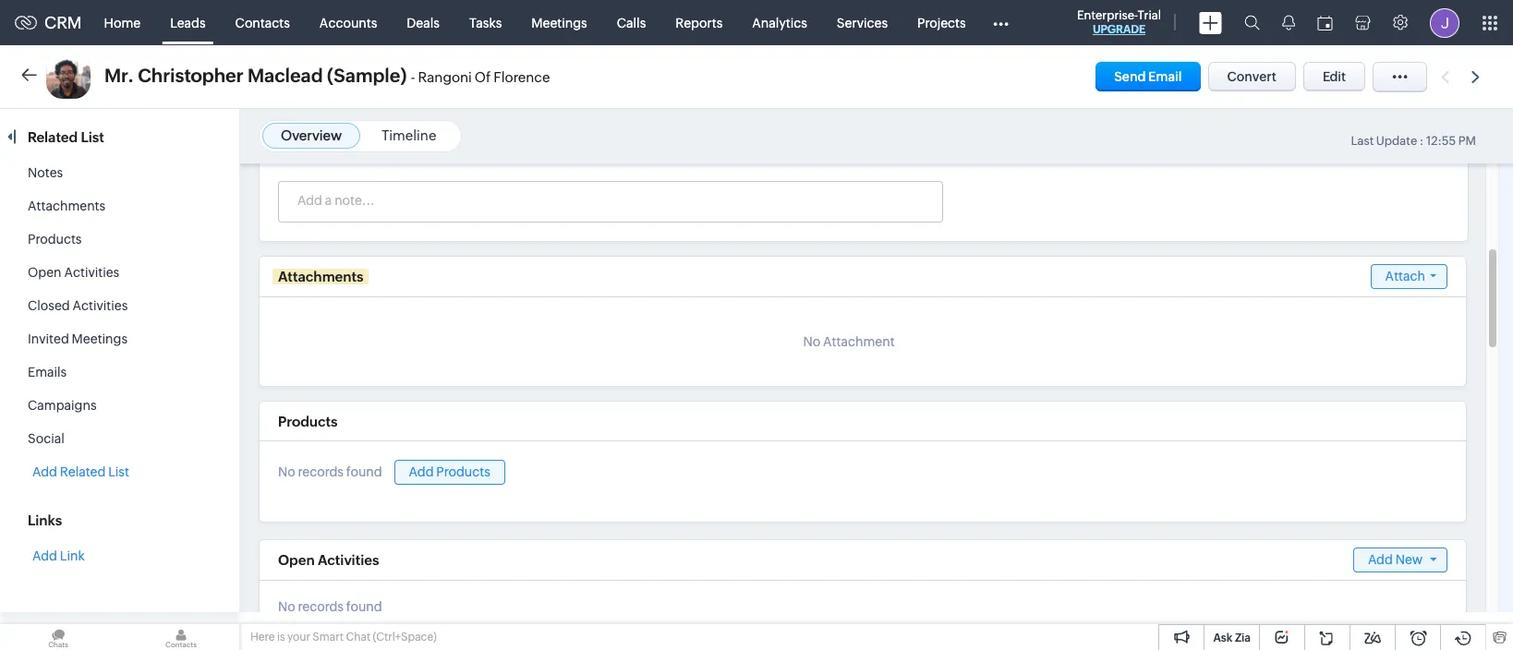 Task type: locate. For each thing, give the bounding box(es) containing it.
add related list
[[32, 465, 129, 479]]

products link
[[28, 232, 82, 247]]

no records found
[[278, 465, 382, 480], [278, 599, 382, 614]]

0 vertical spatial open activities
[[28, 265, 119, 280]]

activities up closed activities link
[[64, 265, 119, 280]]

1 records from the top
[[298, 465, 344, 480]]

1 vertical spatial no
[[278, 465, 295, 480]]

signals element
[[1271, 0, 1306, 45]]

notes link
[[28, 165, 63, 180]]

activities
[[64, 265, 119, 280], [73, 298, 128, 313], [318, 552, 379, 568]]

add for add products
[[409, 465, 434, 479]]

add inside add products link
[[409, 465, 434, 479]]

0 horizontal spatial open activities
[[28, 265, 119, 280]]

invited meetings link
[[28, 332, 128, 346]]

social link
[[28, 431, 64, 446]]

0 vertical spatial found
[[346, 465, 382, 480]]

1 no records found from the top
[[278, 465, 382, 480]]

add new
[[1368, 552, 1423, 567]]

found up chat
[[346, 599, 382, 614]]

1 vertical spatial found
[[346, 599, 382, 614]]

0 vertical spatial attachments
[[28, 199, 105, 213]]

closed activities link
[[28, 298, 128, 313]]

:
[[1420, 134, 1424, 148]]

calls link
[[602, 0, 661, 45]]

chat
[[346, 631, 371, 644]]

smart
[[313, 631, 344, 644]]

add products link
[[394, 460, 505, 485]]

1 horizontal spatial open activities
[[278, 552, 379, 568]]

0 vertical spatial meetings
[[532, 15, 587, 30]]

1 horizontal spatial meetings
[[532, 15, 587, 30]]

contacts image
[[123, 625, 239, 650]]

0 horizontal spatial list
[[81, 129, 104, 145]]

leads link
[[155, 0, 220, 45]]

1 vertical spatial no records found
[[278, 599, 382, 614]]

2 vertical spatial no
[[278, 599, 295, 614]]

2 horizontal spatial products
[[436, 465, 490, 479]]

list
[[81, 129, 104, 145], [108, 465, 129, 479]]

Other Modules field
[[981, 8, 1021, 37]]

analytics link
[[738, 0, 822, 45]]

products inside add products link
[[436, 465, 490, 479]]

open activities up closed activities link
[[28, 265, 119, 280]]

1 vertical spatial meetings
[[72, 332, 128, 346]]

1 vertical spatial activities
[[73, 298, 128, 313]]

invited
[[28, 332, 69, 346]]

upgrade
[[1093, 23, 1146, 36]]

open up 'your'
[[278, 552, 315, 568]]

activities up invited meetings in the bottom left of the page
[[73, 298, 128, 313]]

0 horizontal spatial open
[[28, 265, 61, 280]]

update
[[1376, 134, 1417, 148]]

projects
[[917, 15, 966, 30]]

attachments link
[[28, 199, 105, 213]]

meetings
[[532, 15, 587, 30], [72, 332, 128, 346]]

related down social link
[[60, 465, 106, 479]]

calls
[[617, 15, 646, 30]]

previous record image
[[1441, 71, 1450, 83]]

1 horizontal spatial open
[[278, 552, 315, 568]]

1 vertical spatial products
[[278, 414, 338, 429]]

is
[[277, 631, 285, 644]]

add
[[409, 465, 434, 479], [32, 465, 57, 479], [32, 549, 57, 564], [1368, 552, 1393, 567]]

mr. christopher maclead (sample) - rangoni of florence
[[104, 65, 550, 86]]

related up notes link
[[28, 129, 78, 145]]

projects link
[[903, 0, 981, 45]]

meetings up the 'florence'
[[532, 15, 587, 30]]

0 horizontal spatial attachments
[[28, 199, 105, 213]]

deals link
[[392, 0, 454, 45]]

open up closed
[[28, 265, 61, 280]]

found
[[346, 465, 382, 480], [346, 599, 382, 614]]

send email
[[1114, 69, 1182, 84]]

timeline link
[[382, 127, 436, 143]]

1 horizontal spatial list
[[108, 465, 129, 479]]

1 horizontal spatial attachments
[[278, 269, 364, 285]]

0 vertical spatial activities
[[64, 265, 119, 280]]

(ctrl+space)
[[373, 631, 437, 644]]

mr.
[[104, 65, 134, 86]]

records
[[298, 465, 344, 480], [298, 599, 344, 614]]

home link
[[89, 0, 155, 45]]

0 vertical spatial records
[[298, 465, 344, 480]]

edit
[[1323, 69, 1346, 84]]

last update : 12:55 pm
[[1351, 134, 1476, 148]]

1 vertical spatial open
[[278, 552, 315, 568]]

0 horizontal spatial meetings
[[72, 332, 128, 346]]

1 horizontal spatial products
[[278, 414, 338, 429]]

related
[[28, 129, 78, 145], [60, 465, 106, 479]]

1 vertical spatial open activities
[[278, 552, 379, 568]]

found left add products link
[[346, 465, 382, 480]]

closed
[[28, 298, 70, 313]]

florence
[[494, 69, 550, 85]]

add for add link
[[32, 549, 57, 564]]

enterprise-
[[1077, 8, 1138, 22]]

0 vertical spatial open
[[28, 265, 61, 280]]

open activities up smart
[[278, 552, 379, 568]]

email
[[1149, 69, 1182, 84]]

0 vertical spatial no records found
[[278, 465, 382, 480]]

tasks link
[[454, 0, 517, 45]]

1 vertical spatial list
[[108, 465, 129, 479]]

reports
[[676, 15, 723, 30]]

activities up the here is your smart chat (ctrl+space)
[[318, 552, 379, 568]]

open activities link
[[28, 265, 119, 280]]

overview link
[[281, 127, 342, 143]]

trial
[[1138, 8, 1161, 22]]

emails
[[28, 365, 67, 380]]

overview
[[281, 127, 342, 143]]

2 vertical spatial activities
[[318, 552, 379, 568]]

meetings down closed activities link
[[72, 332, 128, 346]]

1 vertical spatial records
[[298, 599, 344, 614]]

2 vertical spatial products
[[436, 465, 490, 479]]

2 records from the top
[[298, 599, 344, 614]]

products
[[28, 232, 82, 247], [278, 414, 338, 429], [436, 465, 490, 479]]

0 horizontal spatial products
[[28, 232, 82, 247]]

contacts link
[[220, 0, 305, 45]]

links
[[28, 513, 62, 528]]

next record image
[[1472, 71, 1484, 83]]

zia
[[1235, 632, 1251, 645]]

attachments
[[28, 199, 105, 213], [278, 269, 364, 285]]

add for add new
[[1368, 552, 1393, 567]]

crm link
[[15, 13, 82, 32]]

maclead
[[248, 65, 323, 86]]



Task type: vqa. For each thing, say whether or not it's contained in the screenshot.
List
yes



Task type: describe. For each thing, give the bounding box(es) containing it.
activities for open activities link
[[64, 265, 119, 280]]

1 vertical spatial related
[[60, 465, 106, 479]]

emails link
[[28, 365, 67, 380]]

profile image
[[1430, 8, 1460, 37]]

meetings link
[[517, 0, 602, 45]]

attach
[[1385, 269, 1426, 284]]

services
[[837, 15, 888, 30]]

here is your smart chat (ctrl+space)
[[250, 631, 437, 644]]

reports link
[[661, 0, 738, 45]]

related list
[[28, 129, 107, 145]]

new
[[1396, 552, 1423, 567]]

rangoni
[[418, 69, 472, 85]]

activities for closed activities link
[[73, 298, 128, 313]]

ask zia
[[1213, 632, 1251, 645]]

0 vertical spatial list
[[81, 129, 104, 145]]

closed activities
[[28, 298, 128, 313]]

calendar image
[[1317, 15, 1333, 30]]

2 found from the top
[[346, 599, 382, 614]]

convert button
[[1208, 62, 1296, 91]]

campaigns link
[[28, 398, 97, 413]]

last
[[1351, 134, 1374, 148]]

of
[[475, 69, 491, 85]]

add for add related list
[[32, 465, 57, 479]]

1 vertical spatial attachments
[[278, 269, 364, 285]]

ask
[[1213, 632, 1233, 645]]

signals image
[[1282, 15, 1295, 30]]

2 no records found from the top
[[278, 599, 382, 614]]

crm
[[44, 13, 82, 32]]

chats image
[[0, 625, 116, 650]]

attach link
[[1371, 264, 1448, 289]]

services link
[[822, 0, 903, 45]]

here
[[250, 631, 275, 644]]

convert
[[1227, 69, 1277, 84]]

campaigns
[[28, 398, 97, 413]]

accounts
[[320, 15, 377, 30]]

create menu element
[[1188, 0, 1233, 45]]

send
[[1114, 69, 1146, 84]]

enterprise-trial upgrade
[[1077, 8, 1161, 36]]

edit button
[[1304, 62, 1366, 91]]

search element
[[1233, 0, 1271, 45]]

contacts
[[235, 15, 290, 30]]

link
[[60, 549, 85, 564]]

create menu image
[[1199, 12, 1222, 34]]

christopher
[[138, 65, 244, 86]]

tasks
[[469, 15, 502, 30]]

notes
[[28, 165, 63, 180]]

12:55
[[1426, 134, 1456, 148]]

1 found from the top
[[346, 465, 382, 480]]

-
[[411, 69, 415, 85]]

no attachment
[[803, 334, 895, 349]]

timeline
[[382, 127, 436, 143]]

Add a note... field
[[279, 191, 941, 210]]

home
[[104, 15, 141, 30]]

0 vertical spatial no
[[803, 334, 821, 349]]

accounts link
[[305, 0, 392, 45]]

0 vertical spatial related
[[28, 129, 78, 145]]

your
[[287, 631, 310, 644]]

social
[[28, 431, 64, 446]]

send email button
[[1096, 62, 1201, 91]]

profile element
[[1419, 0, 1471, 45]]

invited meetings
[[28, 332, 128, 346]]

pm
[[1459, 134, 1476, 148]]

add products
[[409, 465, 490, 479]]

0 vertical spatial products
[[28, 232, 82, 247]]

leads
[[170, 15, 206, 30]]

(sample)
[[327, 65, 407, 86]]

analytics
[[752, 15, 807, 30]]

attachment
[[823, 334, 895, 349]]

deals
[[407, 15, 440, 30]]

add link
[[32, 549, 85, 564]]

search image
[[1244, 15, 1260, 30]]



